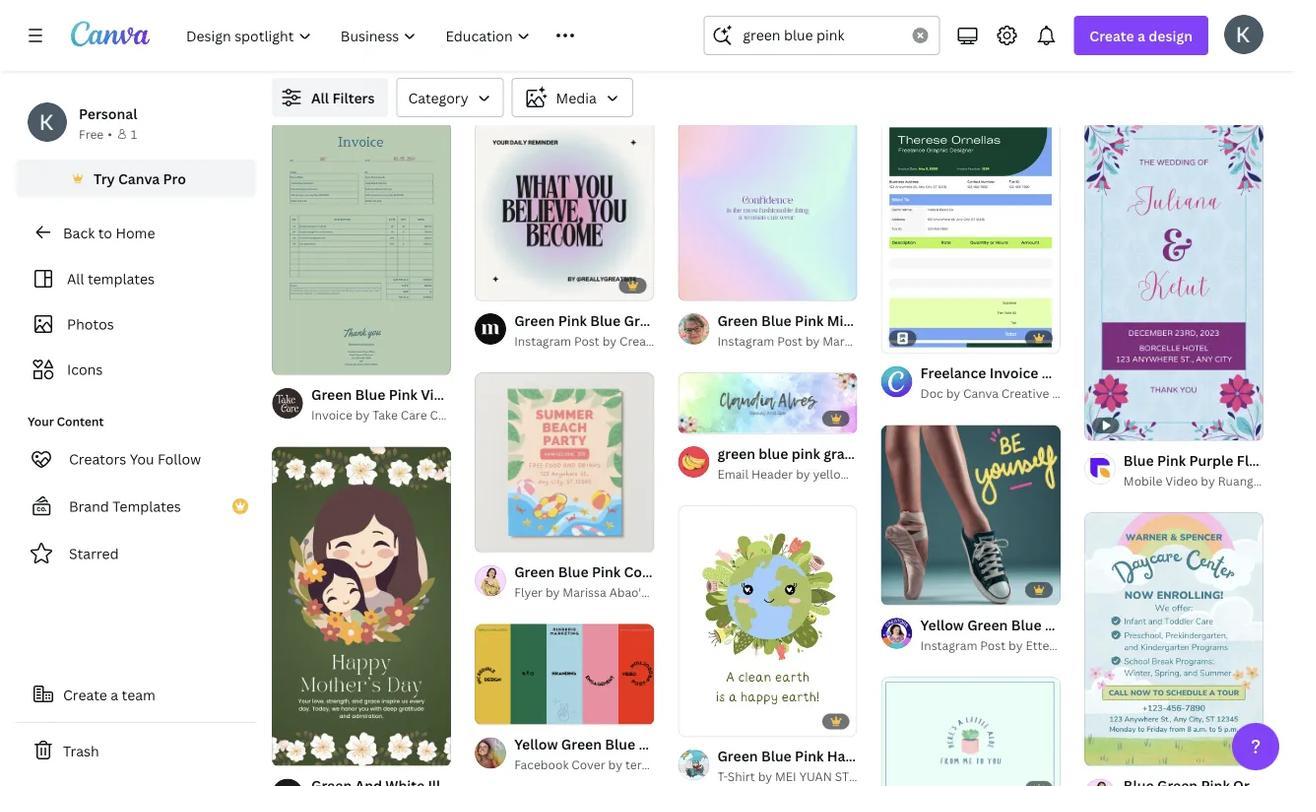 Task type: locate. For each thing, give the bounding box(es) containing it.
facebook
[[514, 756, 569, 773]]

freelance invoice professional doc in dark green blue light green bold modern style image
[[881, 121, 1061, 353]]

green pink blue gradient aesthetic bold inspirational quote instagram post image
[[475, 121, 654, 301]]

all filters button
[[272, 78, 389, 117]]

0 vertical spatial all
[[311, 88, 329, 107]]

1 right •
[[131, 126, 137, 142]]

instagram for instagram post by etter creations
[[921, 637, 978, 653]]

try canva pro button
[[16, 160, 256, 197]]

templates inside all templates link
[[88, 269, 155, 288]]

creative right care
[[430, 407, 478, 423]]

email header by yellow bananas
[[718, 466, 901, 482]]

0 vertical spatial 1
[[131, 126, 137, 142]]

misia
[[685, 333, 715, 349]]

yellow green blue & pink, be yourself motivational quote image
[[881, 425, 1061, 605]]

canva
[[118, 169, 160, 188], [963, 385, 999, 402]]

0 vertical spatial templates
[[330, 76, 397, 95]]

mei
[[775, 768, 797, 784]]

1 horizontal spatial 1
[[489, 529, 495, 543]]

1 vertical spatial a
[[111, 685, 118, 704]]

header
[[752, 466, 793, 482]]

mint green pink blue aloe vera hello greeting card image
[[881, 676, 1061, 786]]

creative inside invoice by take care creative link
[[430, 407, 478, 423]]

filters
[[332, 88, 375, 107]]

content
[[57, 413, 104, 429]]

post
[[574, 333, 600, 349], [981, 637, 1006, 653]]

by left take at the bottom left of page
[[355, 407, 370, 423]]

1 vertical spatial 1
[[489, 529, 495, 543]]

category
[[408, 88, 468, 107]]

top level navigation element
[[173, 16, 656, 55], [173, 16, 656, 55]]

templates
[[330, 76, 397, 95], [88, 269, 155, 288]]

studio
[[835, 768, 880, 784]]

green and white illustrative happy mother's day instagram story image
[[272, 447, 451, 766]]

1 of 2
[[489, 529, 521, 543]]

post for created
[[574, 333, 600, 349]]

0 horizontal spatial 1
[[131, 126, 137, 142]]

create a team
[[63, 685, 156, 704]]

photos link
[[28, 305, 244, 343]]

templates right 826,999
[[330, 76, 397, 95]]

by left created
[[603, 333, 617, 349]]

0 vertical spatial a
[[1138, 26, 1146, 45]]

0 vertical spatial creative
[[1002, 385, 1049, 402]]

post left created
[[574, 333, 600, 349]]

your content
[[28, 413, 104, 429]]

1 vertical spatial canva
[[963, 385, 999, 402]]

a for team
[[111, 685, 118, 704]]

trash
[[63, 741, 99, 760]]

0 vertical spatial instagram
[[514, 333, 571, 349]]

invoice
[[311, 407, 353, 423]]

1 vertical spatial templates
[[88, 269, 155, 288]]

creators you follow
[[69, 450, 201, 468]]

1 vertical spatial create
[[63, 685, 107, 704]]

1 horizontal spatial creative
[[1002, 385, 1049, 402]]

flyer by marissa abao's images link
[[514, 583, 690, 602]]

t-shirt by mei yuan studio
[[718, 768, 880, 784]]

post for etter
[[981, 637, 1006, 653]]

create
[[1090, 26, 1135, 45], [63, 685, 107, 704]]

create a design button
[[1074, 16, 1209, 55]]

0 horizontal spatial a
[[111, 685, 118, 704]]

•
[[108, 126, 112, 142]]

home
[[116, 223, 155, 242]]

instagram
[[514, 333, 571, 349], [921, 637, 978, 653]]

starred
[[69, 544, 119, 563]]

by right doc
[[946, 385, 961, 402]]

brand templates
[[69, 497, 181, 516]]

creative left studio
[[1002, 385, 1049, 402]]

instagram inside instagram post by created by misia 'link'
[[514, 333, 571, 349]]

instagram post by etter creations link
[[921, 635, 1112, 655]]

0 horizontal spatial all
[[67, 269, 84, 288]]

video
[[1166, 472, 1198, 489]]

create inside create a design dropdown button
[[1090, 26, 1135, 45]]

blue green pink orange colorful cute pastel daycare flyer image
[[1084, 512, 1264, 766]]

0 horizontal spatial templates
[[88, 269, 155, 288]]

1 horizontal spatial instagram
[[921, 637, 978, 653]]

facebook cover by teresa
[[514, 756, 661, 773]]

1 vertical spatial creative
[[430, 407, 478, 423]]

1
[[131, 126, 137, 142], [489, 529, 495, 543]]

by
[[603, 333, 617, 349], [668, 333, 682, 349], [946, 385, 961, 402], [355, 407, 370, 423], [796, 466, 810, 482], [1201, 472, 1215, 489], [546, 584, 560, 600], [1009, 637, 1023, 653], [608, 756, 623, 773], [758, 768, 772, 784]]

0 vertical spatial post
[[574, 333, 600, 349]]

invoice by take care creative link
[[311, 406, 478, 425]]

all inside button
[[311, 88, 329, 107]]

take
[[373, 407, 398, 423]]

0 horizontal spatial post
[[574, 333, 600, 349]]

email
[[718, 466, 749, 482]]

of
[[497, 529, 512, 543]]

0 vertical spatial canva
[[118, 169, 160, 188]]

teresa
[[625, 756, 661, 773]]

try canva pro
[[94, 169, 186, 188]]

a inside button
[[111, 685, 118, 704]]

1 horizontal spatial templates
[[330, 76, 397, 95]]

by right flyer on the bottom of page
[[546, 584, 560, 600]]

flyer
[[514, 584, 543, 600]]

create left design
[[1090, 26, 1135, 45]]

instagram post by etter creations
[[921, 637, 1112, 653]]

by right cover
[[608, 756, 623, 773]]

0 vertical spatial create
[[1090, 26, 1135, 45]]

trash link
[[16, 731, 256, 770]]

your
[[28, 413, 54, 429]]

free
[[79, 126, 104, 142]]

0 horizontal spatial canva
[[118, 169, 160, 188]]

templates up photos "link"
[[88, 269, 155, 288]]

to
[[98, 223, 112, 242]]

a inside dropdown button
[[1138, 26, 1146, 45]]

1 vertical spatial all
[[67, 269, 84, 288]]

create for create a design
[[1090, 26, 1135, 45]]

0 horizontal spatial creative
[[430, 407, 478, 423]]

flyer by marissa abao's images
[[514, 584, 690, 600]]

all left the filters
[[311, 88, 329, 107]]

1 horizontal spatial all
[[311, 88, 329, 107]]

0 horizontal spatial create
[[63, 685, 107, 704]]

canva right try
[[118, 169, 160, 188]]

1 vertical spatial post
[[981, 637, 1006, 653]]

1 horizontal spatial post
[[981, 637, 1006, 653]]

1 horizontal spatial a
[[1138, 26, 1146, 45]]

studio
[[1052, 385, 1090, 402]]

1 left of
[[489, 529, 495, 543]]

icons link
[[28, 351, 244, 388]]

by left misia
[[668, 333, 682, 349]]

templates for 826,999 templates
[[330, 76, 397, 95]]

0 horizontal spatial instagram
[[514, 333, 571, 349]]

None search field
[[704, 16, 940, 55]]

instagram inside instagram post by etter creations link
[[921, 637, 978, 653]]

post left etter
[[981, 637, 1006, 653]]

post inside 'link'
[[574, 333, 600, 349]]

canva right doc
[[963, 385, 999, 402]]

back
[[63, 223, 95, 242]]

1 inside 'link'
[[489, 529, 495, 543]]

ruangkasa
[[1218, 472, 1279, 489]]

1 horizontal spatial create
[[1090, 26, 1135, 45]]

create inside create a team button
[[63, 685, 107, 704]]

t-shirt by mei yuan studio link
[[718, 767, 880, 786]]

etter
[[1026, 637, 1054, 653]]

all templates
[[67, 269, 155, 288]]

1 vertical spatial instagram
[[921, 637, 978, 653]]

stu
[[1282, 472, 1295, 489]]

all down back
[[67, 269, 84, 288]]

created
[[620, 333, 665, 349]]

all
[[311, 88, 329, 107], [67, 269, 84, 288]]

follow
[[158, 450, 201, 468]]

a left design
[[1138, 26, 1146, 45]]

create left team
[[63, 685, 107, 704]]

a left team
[[111, 685, 118, 704]]



Task type: describe. For each thing, give the bounding box(es) containing it.
doc
[[921, 385, 944, 402]]

shirt
[[728, 768, 755, 784]]

media button
[[512, 78, 633, 117]]

mobile
[[1124, 472, 1163, 489]]

all for all templates
[[67, 269, 84, 288]]

green blue pink minimalist motivational confidence quote instagram post image
[[678, 121, 858, 301]]

brand
[[69, 497, 109, 516]]

personal
[[79, 104, 137, 123]]

kendall parks image
[[1224, 15, 1264, 54]]

826,999
[[272, 76, 326, 95]]

email header by yellow bananas link
[[718, 464, 901, 484]]

1 horizontal spatial canva
[[963, 385, 999, 402]]

design
[[1149, 26, 1193, 45]]

back to home link
[[16, 213, 256, 252]]

media
[[556, 88, 597, 107]]

by left mei
[[758, 768, 772, 784]]

yellow green blue pink red colorful modern company facebook banner ad image
[[475, 624, 654, 725]]

yellow
[[813, 466, 850, 482]]

pro
[[163, 169, 186, 188]]

create for create a team
[[63, 685, 107, 704]]

doc by canva creative studio
[[921, 385, 1090, 402]]

green blue pink gray minimalist email header image
[[678, 373, 858, 433]]

mobile video by ruangkasa stu
[[1124, 472, 1295, 489]]

a for design
[[1138, 26, 1146, 45]]

abao's
[[609, 584, 647, 600]]

all for all filters
[[311, 88, 329, 107]]

brand templates link
[[16, 487, 256, 526]]

yuan
[[800, 768, 832, 784]]

Search search field
[[743, 17, 901, 54]]

all templates link
[[28, 260, 244, 297]]

cover
[[572, 756, 605, 773]]

green blue pink vintage retro freelance invoice image
[[272, 121, 451, 375]]

instagram post by created by misia
[[514, 333, 715, 349]]

green blue pink happy earth quote t-shirt image
[[678, 505, 858, 736]]

templates
[[113, 497, 181, 516]]

free •
[[79, 126, 112, 142]]

care
[[401, 407, 427, 423]]

t-
[[718, 768, 728, 784]]

you
[[130, 450, 154, 468]]

invoice by take care creative
[[311, 407, 478, 423]]

category button
[[396, 78, 504, 117]]

1 for 1
[[131, 126, 137, 142]]

templates for all templates
[[88, 269, 155, 288]]

icons
[[67, 360, 103, 379]]

starred link
[[16, 534, 256, 573]]

creators
[[69, 450, 126, 468]]

green blue pink colorful summer beach party flyer image
[[475, 373, 654, 552]]

1 for 1 of 2
[[489, 529, 495, 543]]

by left yellow
[[796, 466, 810, 482]]

doc by canva creative studio link
[[921, 384, 1090, 404]]

creative inside doc by canva creative studio link
[[1002, 385, 1049, 402]]

creations
[[1057, 637, 1112, 653]]

bananas
[[853, 466, 901, 482]]

marissa
[[563, 584, 607, 600]]

images
[[650, 584, 690, 600]]

photos
[[67, 315, 114, 333]]

1 of 2 link
[[475, 373, 654, 552]]

canva inside button
[[118, 169, 160, 188]]

team
[[122, 685, 156, 704]]

826,999 templates
[[272, 76, 397, 95]]

instagram for instagram post by created by misia
[[514, 333, 571, 349]]

mobile video by ruangkasa stu link
[[1124, 471, 1295, 490]]

try
[[94, 169, 115, 188]]

create a design
[[1090, 26, 1193, 45]]

creators you follow link
[[16, 439, 256, 479]]

by right video at the right of page
[[1201, 472, 1215, 489]]

2
[[515, 529, 521, 543]]

create a team button
[[16, 675, 256, 714]]

by left etter
[[1009, 637, 1023, 653]]

all filters
[[311, 88, 375, 107]]

facebook cover by teresa link
[[514, 755, 661, 775]]

back to home
[[63, 223, 155, 242]]

instagram post by created by misia link
[[514, 331, 715, 351]]



Task type: vqa. For each thing, say whether or not it's contained in the screenshot.
brand at bottom
yes



